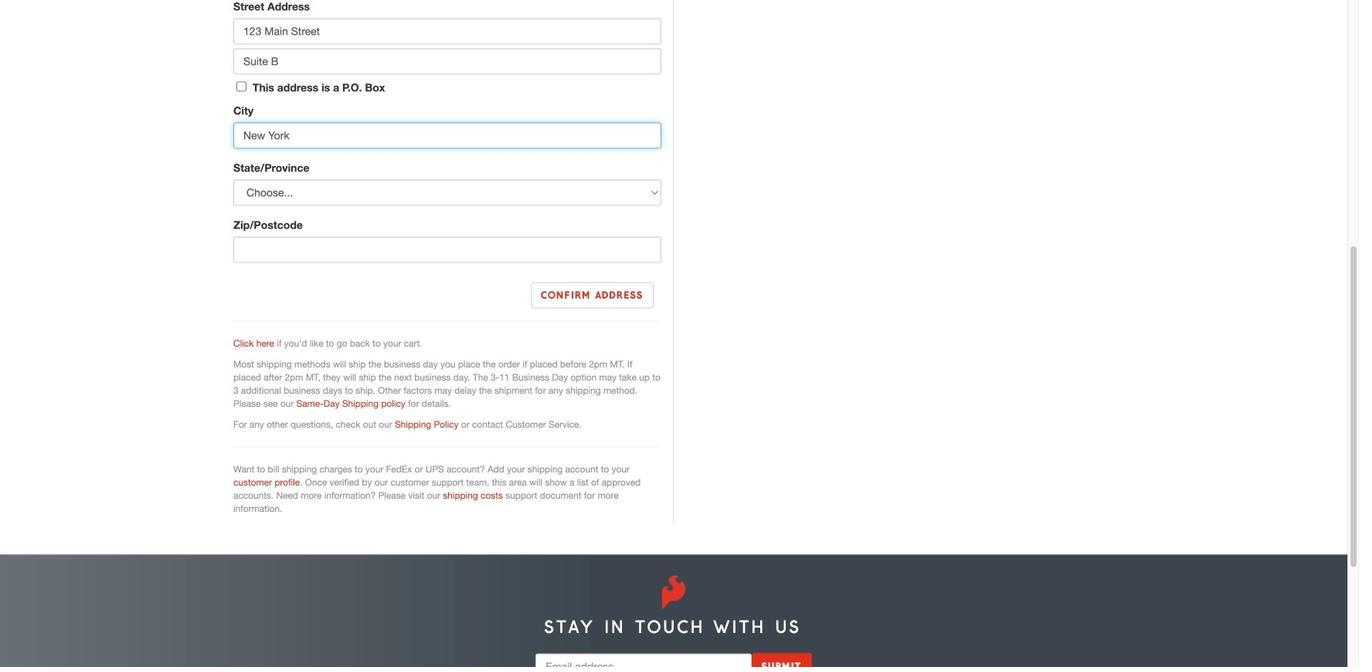 Task type: vqa. For each thing, say whether or not it's contained in the screenshot.
lock image on the right
no



Task type: describe. For each thing, give the bounding box(es) containing it.
Apartment, Suite, Unit, etc. text field
[[233, 48, 662, 75]]



Task type: locate. For each thing, give the bounding box(es) containing it.
None text field
[[233, 122, 662, 149], [233, 237, 662, 263], [233, 122, 662, 149], [233, 237, 662, 263]]

None submit
[[752, 654, 812, 668]]

None checkbox
[[237, 82, 247, 92]]

Street Address, PO Box, etc. text field
[[233, 18, 662, 44]]

Email address email field
[[536, 654, 752, 668]]



